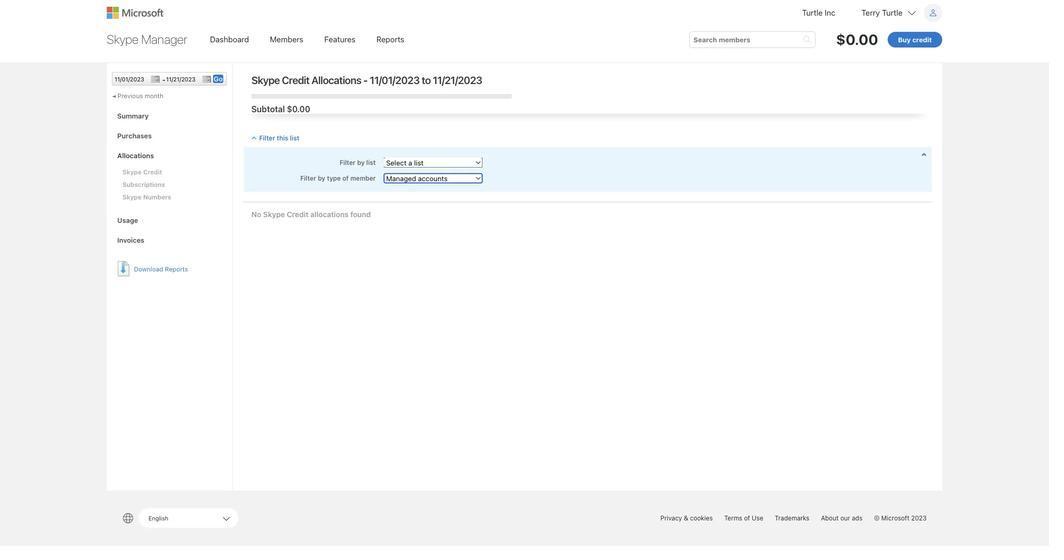 Task type: vqa. For each thing, say whether or not it's contained in the screenshot.
Invites sent
no



Task type: describe. For each thing, give the bounding box(es) containing it.
allocations
[[311, 210, 349, 219]]

privacy & cookies
[[661, 515, 713, 522]]

turtle inside dropdown button
[[883, 8, 903, 17]]

2023
[[912, 515, 927, 522]]

1 vertical spatial of
[[745, 515, 751, 522]]

to
[[422, 74, 431, 86]]

usage
[[117, 217, 138, 224]]

credit
[[913, 36, 933, 43]]

microsoft
[[882, 515, 910, 522]]

reports inside reports link
[[377, 34, 405, 44]]

skype credit subscriptions skype numbers
[[123, 168, 171, 201]]

11/21/2023
[[433, 74, 483, 86]]

buy
[[899, 36, 911, 43]]

filter this list link
[[252, 134, 300, 142]]

terms
[[725, 515, 743, 522]]

dashboard
[[210, 34, 249, 44]]

ads
[[853, 515, 863, 522]]

numbers
[[143, 193, 171, 201]]

◄ previous month
[[112, 92, 164, 99]]

1 turtle from the left
[[803, 8, 823, 17]]

subscriptions
[[123, 181, 165, 188]]

◄
[[112, 92, 116, 99]]

summary link
[[107, 107, 232, 126]]

2 vertical spatial credit
[[287, 210, 309, 219]]

0 horizontal spatial of
[[343, 174, 349, 182]]

cookies
[[691, 515, 713, 522]]

no
[[252, 210, 261, 219]]

skype for skype manager
[[107, 32, 139, 47]]

subtotal
[[252, 104, 285, 114]]

terry turtle button
[[862, 4, 943, 22]]

terry turtle
[[862, 8, 903, 17]]

features
[[325, 34, 356, 44]]

about our ads link
[[822, 515, 863, 522]]

found
[[351, 210, 371, 219]]

features link
[[318, 29, 363, 49]]

credit for subscriptions
[[143, 168, 162, 176]]

reports inside download reports link
[[165, 265, 188, 273]]

purchases
[[117, 132, 152, 140]]

download reports link
[[117, 261, 222, 277]]

members
[[270, 34, 304, 44]]

turtle inc
[[803, 8, 836, 17]]

summary
[[117, 112, 149, 120]]

by for type
[[318, 174, 326, 182]]

privacy & cookies link
[[661, 515, 713, 522]]

month
[[145, 92, 164, 99]]

skype right the no
[[263, 210, 285, 219]]

skype down subscriptions
[[123, 193, 142, 201]]

skype for skype credit allocations - 11/01/2023 to 11/21/2023
[[252, 74, 280, 86]]

invoices
[[117, 236, 144, 244]]

◄ previous month link
[[112, 91, 164, 101]]

list for filter by list
[[367, 159, 376, 166]]

skype numbers link
[[123, 191, 222, 203]]

© microsoft 2023
[[875, 515, 927, 522]]

terry
[[862, 8, 881, 17]]

this
[[277, 134, 289, 142]]

download
[[134, 265, 163, 273]]

english
[[149, 515, 168, 522]]

$0.00
[[837, 31, 879, 48]]

buy credit button
[[888, 32, 943, 48]]

go
[[214, 75, 223, 83]]

buy credit
[[899, 36, 933, 43]]

&
[[684, 515, 689, 522]]

by for list
[[357, 159, 365, 166]]

0 horizontal spatial -
[[162, 75, 166, 84]]

dashboard link
[[203, 29, 256, 49]]

filter for filter by type of member
[[300, 174, 316, 182]]



Task type: locate. For each thing, give the bounding box(es) containing it.
skype up subtotal
[[252, 74, 280, 86]]

0 horizontal spatial allocations
[[117, 152, 154, 160]]

©
[[875, 515, 880, 522]]

navigation containing dashboard
[[201, 27, 680, 52]]

filter this list
[[259, 134, 300, 142]]

11/01/2023
[[370, 74, 420, 86]]

1 horizontal spatial reports
[[377, 34, 405, 44]]

credit inside skype credit subscriptions skype numbers
[[143, 168, 162, 176]]

credit
[[282, 74, 310, 86], [143, 168, 162, 176], [287, 210, 309, 219]]

0 horizontal spatial reports
[[165, 265, 188, 273]]

reports
[[377, 34, 405, 44], [165, 265, 188, 273]]

list up member
[[367, 159, 376, 166]]

1 vertical spatial filter
[[340, 159, 356, 166]]

2 turtle from the left
[[883, 8, 903, 17]]

turtle
[[803, 8, 823, 17], [883, 8, 903, 17]]

turtle inc link
[[803, 4, 836, 22]]

skype for skype credit subscriptions skype numbers
[[123, 168, 142, 176]]

credit up subscriptions
[[143, 168, 162, 176]]

of right type
[[343, 174, 349, 182]]

download reports
[[134, 265, 188, 273]]

trademarks
[[775, 515, 810, 522]]

about our ads
[[822, 515, 863, 522]]

manager
[[141, 32, 188, 47]]

2 horizontal spatial filter
[[340, 159, 356, 166]]

End date text field
[[166, 76, 211, 83]]

0 horizontal spatial turtle
[[803, 8, 823, 17]]

$
[[287, 104, 292, 114]]

2 vertical spatial filter
[[300, 174, 316, 182]]

filter up filter by type of member
[[340, 159, 356, 166]]

filter for filter this list
[[259, 134, 275, 142]]

filter by type of member
[[300, 174, 376, 182]]

list right this
[[290, 134, 300, 142]]

reports link
[[370, 29, 411, 49]]

subscriptions link
[[123, 178, 222, 191]]

-
[[364, 74, 368, 86], [162, 75, 166, 84]]

reports right download
[[165, 265, 188, 273]]

usage link
[[107, 211, 232, 230]]

skype down microsoft image
[[107, 32, 139, 47]]

filter by list
[[340, 159, 376, 166]]

- up month
[[162, 75, 166, 84]]

about
[[822, 515, 839, 522]]

skype
[[107, 32, 139, 47], [252, 74, 280, 86], [123, 168, 142, 176], [123, 193, 142, 201], [263, 210, 285, 219]]

turtle right terry
[[883, 8, 903, 17]]

turtle left inc at the right of page
[[803, 8, 823, 17]]

Start date text field
[[115, 76, 160, 83]]

1 vertical spatial by
[[318, 174, 326, 182]]

0 vertical spatial allocations
[[312, 74, 362, 86]]

allocations down purchases
[[117, 152, 154, 160]]

skype up subscriptions
[[123, 168, 142, 176]]

go button
[[213, 75, 223, 83]]

skype credit allocations - 11/01/2023 to 11/21/2023
[[252, 74, 483, 86]]

skype manager link
[[105, 28, 190, 51]]

skype manager
[[107, 32, 188, 47]]

terms of use
[[725, 515, 764, 522]]

0 vertical spatial by
[[357, 159, 365, 166]]

member
[[351, 174, 376, 182]]

purchases link
[[107, 126, 232, 146]]

1 horizontal spatial -
[[364, 74, 368, 86]]

filter
[[259, 134, 275, 142], [340, 159, 356, 166], [300, 174, 316, 182]]

1 horizontal spatial by
[[357, 159, 365, 166]]

by
[[357, 159, 365, 166], [318, 174, 326, 182]]

0 vertical spatial reports
[[377, 34, 405, 44]]

microsoft image
[[107, 7, 163, 19]]

previous
[[118, 92, 143, 99]]

subtotal $ 0.00
[[252, 104, 310, 114]]

1 horizontal spatial turtle
[[883, 8, 903, 17]]

- left 11/01/2023
[[364, 74, 368, 86]]

no skype credit allocations found
[[252, 210, 371, 219]]

credit up 0.00
[[282, 74, 310, 86]]

our
[[841, 515, 851, 522]]

by left type
[[318, 174, 326, 182]]

1 horizontal spatial list
[[367, 159, 376, 166]]

1 vertical spatial credit
[[143, 168, 162, 176]]

0 vertical spatial list
[[290, 134, 300, 142]]

0 vertical spatial of
[[343, 174, 349, 182]]

0 vertical spatial credit
[[282, 74, 310, 86]]

1 horizontal spatial of
[[745, 515, 751, 522]]

terms of use link
[[725, 515, 764, 522]]

skype credit link
[[123, 166, 222, 178]]

0 horizontal spatial by
[[318, 174, 326, 182]]

of
[[343, 174, 349, 182], [745, 515, 751, 522]]

list
[[290, 134, 300, 142], [367, 159, 376, 166]]

type
[[327, 174, 341, 182]]

Search members text field
[[694, 34, 812, 45]]

0 horizontal spatial filter
[[259, 134, 275, 142]]

allocations link
[[107, 146, 232, 166]]

1 vertical spatial list
[[367, 159, 376, 166]]

1 horizontal spatial allocations
[[312, 74, 362, 86]]

0.00
[[292, 104, 310, 114]]

search image
[[804, 35, 812, 44]]

filter for filter by list
[[340, 159, 356, 166]]

trademarks link
[[775, 515, 810, 522]]

filter left type
[[300, 174, 316, 182]]

invoices link
[[107, 231, 232, 250]]

of left use at the right bottom of page
[[745, 515, 751, 522]]

allocations down the features link
[[312, 74, 362, 86]]

list for filter this list
[[290, 134, 300, 142]]

members link
[[263, 29, 310, 49]]

by up member
[[357, 159, 365, 166]]

credit for allocations
[[282, 74, 310, 86]]

use
[[752, 515, 764, 522]]

1 horizontal spatial filter
[[300, 174, 316, 182]]

0 vertical spatial filter
[[259, 134, 275, 142]]

credit left "allocations"
[[287, 210, 309, 219]]

reports up 11/01/2023
[[377, 34, 405, 44]]

allocations
[[312, 74, 362, 86], [117, 152, 154, 160]]

filter left this
[[259, 134, 275, 142]]

1 vertical spatial allocations
[[117, 152, 154, 160]]

1 vertical spatial reports
[[165, 265, 188, 273]]

privacy
[[661, 515, 683, 522]]

0 horizontal spatial list
[[290, 134, 300, 142]]

inc
[[825, 8, 836, 17]]

navigation
[[201, 27, 680, 52]]



